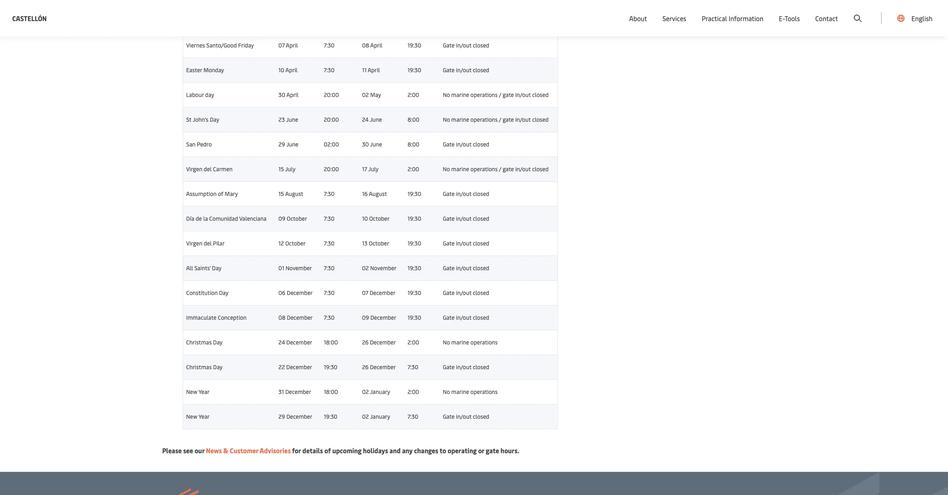 Task type: describe. For each thing, give the bounding box(es) containing it.
gate for 26 december
[[443, 364, 455, 371]]

02 january for 2:00
[[361, 388, 390, 396]]

06
[[279, 289, 285, 297]]

29 for december
[[279, 413, 285, 421]]

02:00
[[323, 141, 340, 148]]

a
[[191, 215, 194, 223]]

gate in/out closed for 13 october
[[442, 240, 489, 247]]

no for 02 may
[[443, 91, 450, 99]]

15 for august
[[279, 190, 284, 198]]

november for 02 november
[[370, 264, 396, 272]]

15 august
[[277, 190, 305, 198]]

09 december
[[361, 314, 396, 322]]

please
[[162, 446, 182, 455]]

no for 17 july
[[443, 165, 450, 173]]

15 july
[[277, 165, 297, 173]]

gate for 24 june
[[503, 116, 514, 123]]

global
[[792, 8, 811, 16]]

operations for 26 december
[[471, 339, 498, 346]]

apmt footer logo image
[[162, 489, 282, 496]]

closed for 10 october
[[473, 215, 489, 223]]

01 november
[[277, 264, 313, 272]]

la
[[203, 215, 208, 223]]

gate for 08 april
[[443, 41, 455, 49]]

31 december
[[277, 388, 312, 396]]

17 july
[[361, 165, 380, 173]]

day for 24 december
[[213, 339, 223, 346]]

gate for 11 april
[[443, 66, 455, 74]]

services button
[[663, 0, 687, 37]]

gate for 07 december
[[443, 289, 455, 297]]

13
[[362, 240, 368, 247]]

23
[[279, 116, 285, 123]]

pedro
[[197, 141, 212, 148]]

virgen del carmen
[[186, 165, 234, 173]]

06 december
[[277, 289, 314, 297]]

switch
[[720, 7, 739, 16]]

7:30 for 07 april
[[323, 41, 335, 49]]

april for 08 april
[[370, 41, 383, 49]]

7:30 for 15 august
[[323, 190, 336, 198]]

san
[[186, 141, 196, 148]]

20:00 for 17 july
[[323, 165, 340, 173]]

gate for 16 august
[[443, 190, 455, 198]]

day
[[205, 91, 214, 99]]

29 for june
[[279, 141, 285, 148]]

new for 29 december
[[186, 413, 197, 421]]

2:00 for 02 january
[[406, 388, 419, 396]]

gate in/out closed for 10 october
[[442, 215, 489, 223]]

account
[[909, 8, 933, 16]]

valenciana
[[239, 215, 267, 223]]

please see our news & customer advisories for details of upcoming holidays and any changes to operating or gate hours.
[[162, 446, 519, 455]]

e-
[[779, 14, 785, 23]]

october for 12 october
[[285, 240, 305, 247]]

closed for 02 january
[[473, 413, 489, 421]]

mary
[[225, 190, 238, 198]]

about button
[[630, 0, 647, 37]]

october for 09 october
[[287, 215, 307, 223]]

gate for 10 october
[[443, 215, 455, 223]]

in/out for 26 december
[[456, 364, 472, 371]]

16
[[362, 190, 368, 198]]

07 for april
[[279, 41, 285, 49]]

08 april
[[361, 41, 384, 49]]

global menu
[[792, 8, 829, 16]]

22
[[279, 364, 285, 371]]

all saints' day
[[186, 264, 222, 272]]

8:00 for gate in/out closed
[[406, 141, 421, 148]]

year for 29 december
[[199, 413, 210, 421]]

24 june
[[361, 116, 383, 123]]

operations for 24 june
[[471, 116, 498, 123]]

no for 26 december
[[443, 339, 450, 346]]

17
[[362, 165, 367, 173]]

english button
[[898, 0, 933, 37]]

october for 10 october
[[369, 215, 389, 223]]

24 december
[[277, 339, 312, 346]]

comunidad
[[209, 215, 238, 223]]

gate for 13 october
[[443, 240, 455, 247]]

hours.
[[501, 446, 519, 455]]

marine for 02 january
[[451, 388, 469, 396]]

information
[[729, 14, 764, 23]]

7:30 for 12 october
[[323, 240, 336, 247]]

09 october
[[277, 215, 308, 223]]

19:30 for 08 april
[[406, 41, 421, 49]]

11
[[362, 66, 367, 74]]

24 for june
[[362, 116, 369, 123]]

e-tools button
[[779, 0, 800, 37]]

see
[[183, 446, 193, 455]]

19:30 for 10 october
[[406, 215, 423, 223]]

29 june
[[277, 141, 300, 148]]

conception
[[218, 314, 247, 322]]

0 vertical spatial of
[[218, 190, 223, 198]]

santo/good
[[206, 41, 237, 49]]

about
[[630, 14, 647, 23]]

assumption of mary
[[186, 190, 238, 198]]

30 for june
[[362, 141, 369, 148]]

12
[[279, 240, 284, 247]]

no marine operations for 26 december
[[442, 339, 499, 346]]

changes
[[414, 446, 438, 455]]

í
[[190, 215, 191, 223]]

02 may
[[361, 91, 382, 99]]

d
[[186, 215, 190, 223]]

august for 16
[[369, 190, 387, 198]]

10 for april
[[279, 66, 284, 74]]

marine for 02 may
[[451, 91, 469, 99]]

gate in/out closed for 02 january
[[442, 413, 489, 421]]

switch location button
[[707, 7, 766, 16]]

closed for 02 november
[[473, 264, 489, 272]]

or
[[478, 446, 485, 455]]

virgen for virgen del pilar
[[186, 240, 202, 247]]

operating
[[448, 446, 477, 455]]

pilar
[[213, 240, 224, 247]]

st
[[186, 116, 191, 123]]

john's
[[193, 116, 208, 123]]

07 december
[[361, 289, 396, 297]]

13 october
[[361, 240, 390, 247]]

26 for 18:00
[[362, 339, 369, 346]]

christmas day for 24 december
[[186, 339, 223, 346]]

login
[[867, 8, 883, 16]]

no marine operations / gate in/out closed for 02 may
[[442, 91, 549, 99]]

19:30 for 13 october
[[406, 240, 423, 247]]

12 october
[[277, 240, 307, 247]]

08 for april
[[362, 41, 369, 49]]

closed for 09 december
[[473, 314, 489, 322]]

christmas for 24 december
[[186, 339, 212, 346]]

june for 23
[[286, 116, 298, 123]]

gate in/out closed for 07 december
[[442, 289, 489, 297]]

immaculate conception
[[186, 314, 247, 322]]

practical information
[[702, 14, 764, 23]]

gate for 30 june
[[443, 141, 455, 148]]

no for 02 january
[[443, 388, 450, 396]]

contact
[[816, 14, 838, 23]]

st john's day
[[186, 116, 219, 123]]

advisories
[[260, 446, 291, 455]]

02 november
[[361, 264, 398, 272]]

gate in/out closed for 11 april
[[442, 66, 489, 74]]

30 june
[[361, 141, 384, 148]]

7:30 for 08 december
[[323, 314, 336, 322]]

19:30 for 07 december
[[406, 289, 423, 297]]

d í a de la comunidad valenciana
[[186, 215, 267, 223]]

no for 24 june
[[443, 116, 450, 123]]

january for 7:30
[[370, 413, 390, 421]]

gate for 02 january
[[443, 413, 455, 421]]

switch location
[[720, 7, 766, 16]]

&
[[223, 446, 228, 455]]

19:30 for 02 november
[[406, 264, 423, 272]]

gate in/out closed for 08 april
[[442, 41, 489, 49]]

january for 2:00
[[370, 388, 390, 396]]



Task type: locate. For each thing, give the bounding box(es) containing it.
5 gate in/out closed from the top
[[442, 215, 489, 223]]

0 vertical spatial 10
[[279, 66, 284, 74]]

1 vertical spatial 30
[[362, 141, 369, 148]]

marine for 24 june
[[451, 116, 469, 123]]

23 june
[[277, 116, 300, 123]]

1 vertical spatial year
[[199, 413, 210, 421]]

8 gate from the top
[[443, 289, 455, 297]]

gate in/out closed for 09 december
[[442, 314, 489, 322]]

2 no from the top
[[443, 116, 450, 123]]

christmas
[[186, 339, 212, 346], [186, 364, 212, 371]]

gate for 02 may
[[503, 91, 514, 99]]

08 down 06
[[279, 314, 286, 322]]

0 vertical spatial 15
[[279, 165, 284, 173]]

1 vertical spatial no marine operations / gate in/out closed
[[442, 116, 549, 123]]

october up '12 october'
[[287, 215, 307, 223]]

11 april
[[361, 66, 381, 74]]

menu
[[812, 8, 829, 16]]

11 gate in/out closed from the top
[[442, 413, 489, 421]]

easter
[[186, 66, 202, 74]]

create
[[889, 8, 908, 16]]

20:00 up 02:00 at the left
[[323, 116, 340, 123]]

no marine operations / gate in/out closed for 17 july
[[442, 165, 549, 173]]

august up 09 october
[[285, 190, 303, 198]]

20:00 for 24 june
[[323, 116, 340, 123]]

3 marine from the top
[[451, 165, 469, 173]]

our
[[195, 446, 205, 455]]

october right 13
[[369, 240, 389, 247]]

/ for 17 july
[[499, 165, 501, 173]]

1 del from the top
[[204, 165, 212, 173]]

friday
[[238, 41, 254, 49]]

april for 07 april
[[286, 41, 298, 49]]

1 horizontal spatial 09
[[362, 314, 369, 322]]

0 horizontal spatial of
[[218, 190, 223, 198]]

20:00 left 02 may
[[323, 91, 340, 99]]

labour day
[[186, 91, 216, 99]]

07 up 10 april
[[279, 41, 285, 49]]

july right the 17
[[368, 165, 379, 173]]

0 vertical spatial virgen
[[186, 165, 202, 173]]

1 02 from the top
[[362, 91, 369, 99]]

1 new from the top
[[186, 388, 197, 396]]

day for 22 december
[[213, 364, 223, 371]]

7 gate from the top
[[443, 264, 455, 272]]

7:30 for 01 november
[[323, 264, 336, 272]]

1 horizontal spatial november
[[370, 264, 396, 272]]

practical
[[702, 14, 727, 23]]

0 vertical spatial 18:00
[[323, 339, 339, 346]]

new year
[[186, 388, 210, 396], [186, 413, 210, 421]]

0 horizontal spatial august
[[285, 190, 303, 198]]

2 operations from the top
[[471, 116, 498, 123]]

18:00 for 31 december
[[323, 388, 341, 396]]

1 vertical spatial new year
[[186, 413, 210, 421]]

0 vertical spatial january
[[370, 388, 390, 396]]

tools
[[785, 14, 800, 23]]

6 gate in/out closed from the top
[[442, 240, 489, 247]]

30 for april
[[279, 91, 285, 99]]

gate for 17 july
[[503, 165, 514, 173]]

1 no marine operations / gate in/out closed from the top
[[442, 91, 549, 99]]

del for pilar
[[204, 240, 212, 247]]

june for 24
[[370, 116, 382, 123]]

immaculate
[[186, 314, 217, 322]]

june down 24 june
[[370, 141, 382, 148]]

closed for 08 april
[[473, 41, 489, 49]]

in/out
[[456, 41, 472, 49], [456, 66, 472, 74], [515, 91, 531, 99], [515, 116, 531, 123], [456, 141, 472, 148], [515, 165, 531, 173], [456, 190, 472, 198], [456, 215, 472, 223], [456, 240, 472, 247], [456, 264, 472, 272], [456, 289, 472, 297], [456, 314, 472, 322], [456, 364, 472, 371], [456, 413, 472, 421]]

2 vertical spatial no marine operations / gate in/out closed
[[442, 165, 549, 173]]

10 gate in/out closed from the top
[[442, 364, 489, 371]]

april right 11
[[368, 66, 380, 74]]

26 december for 7:30
[[361, 364, 396, 371]]

details
[[302, 446, 323, 455]]

24 up the 22
[[279, 339, 285, 346]]

10 down 16
[[362, 215, 368, 223]]

1 vertical spatial new
[[186, 413, 197, 421]]

3 no marine operations / gate in/out closed from the top
[[442, 165, 549, 173]]

3 gate in/out closed from the top
[[442, 141, 489, 148]]

1 18:00 from the top
[[323, 339, 339, 346]]

closed for 11 april
[[473, 66, 489, 74]]

1 vertical spatial no marine operations
[[442, 388, 498, 396]]

0 vertical spatial 24
[[362, 116, 369, 123]]

2 no marine operations from the top
[[442, 388, 498, 396]]

9 gate from the top
[[443, 314, 455, 322]]

1 vertical spatial 26
[[362, 364, 369, 371]]

august for 15
[[285, 190, 303, 198]]

any
[[402, 446, 413, 455]]

18:00 for 24 december
[[323, 339, 339, 346]]

marine for 26 december
[[451, 339, 469, 346]]

in/out for 10 october
[[456, 215, 472, 223]]

16 august
[[361, 190, 388, 198]]

1 marine from the top
[[451, 91, 469, 99]]

0 vertical spatial no marine operations
[[442, 339, 499, 346]]

6 gate from the top
[[443, 240, 455, 247]]

de
[[196, 215, 202, 223]]

4 gate in/out closed from the top
[[442, 190, 489, 198]]

monday
[[204, 66, 224, 74]]

1 vertical spatial 8:00
[[406, 141, 421, 148]]

0 vertical spatial 20:00
[[323, 91, 340, 99]]

december
[[287, 289, 313, 297], [370, 289, 396, 297], [287, 314, 313, 322], [371, 314, 396, 322], [286, 339, 312, 346], [370, 339, 396, 346], [286, 364, 312, 371], [370, 364, 396, 371], [285, 388, 311, 396], [287, 413, 312, 421]]

0 vertical spatial no marine operations / gate in/out closed
[[442, 91, 549, 99]]

saints'
[[194, 264, 211, 272]]

login / create account
[[867, 8, 933, 16]]

june for 30
[[370, 141, 382, 148]]

2 26 december from the top
[[361, 364, 396, 371]]

2 virgen from the top
[[186, 240, 202, 247]]

2:00 for 26 december
[[406, 339, 419, 346]]

2:00 for 02 may
[[406, 91, 421, 99]]

09 for 09 december
[[362, 314, 369, 322]]

october right 12
[[285, 240, 305, 247]]

2 november from the left
[[370, 264, 396, 272]]

1 operations from the top
[[471, 91, 498, 99]]

08 december
[[277, 314, 314, 322]]

3 02 from the top
[[362, 388, 369, 396]]

operations for 17 july
[[471, 165, 498, 173]]

3 no from the top
[[443, 165, 450, 173]]

1 vertical spatial 02 january
[[361, 413, 390, 421]]

2 no marine operations / gate in/out closed from the top
[[442, 116, 549, 123]]

july for 17
[[368, 165, 379, 173]]

0 horizontal spatial 08
[[279, 314, 286, 322]]

0 vertical spatial new
[[186, 388, 197, 396]]

in/out for 30 june
[[456, 141, 472, 148]]

0 vertical spatial 29
[[279, 141, 285, 148]]

gate
[[443, 41, 455, 49], [443, 66, 455, 74], [443, 141, 455, 148], [443, 190, 455, 198], [443, 215, 455, 223], [443, 240, 455, 247], [443, 264, 455, 272], [443, 289, 455, 297], [443, 314, 455, 322], [443, 364, 455, 371], [443, 413, 455, 421]]

0 vertical spatial 02 january
[[361, 388, 390, 396]]

gate in/out closed
[[442, 41, 489, 49], [442, 66, 489, 74], [442, 141, 489, 148], [442, 190, 489, 198], [442, 215, 489, 223], [442, 240, 489, 247], [442, 264, 489, 272], [442, 289, 489, 297], [442, 314, 489, 322], [442, 364, 489, 371], [442, 413, 489, 421]]

del left 'carmen'
[[204, 165, 212, 173]]

15 down 29 june
[[279, 165, 284, 173]]

1 vertical spatial 26 december
[[361, 364, 396, 371]]

18:00 right 24 december
[[323, 339, 339, 346]]

july for 15
[[285, 165, 295, 173]]

0 vertical spatial 08
[[362, 41, 369, 49]]

e-tools
[[779, 14, 800, 23]]

7:30 for 10 april
[[323, 66, 335, 74]]

upcoming
[[332, 446, 362, 455]]

1 vertical spatial 20:00
[[323, 116, 340, 123]]

7 gate in/out closed from the top
[[442, 264, 489, 272]]

15 down the 15 july
[[279, 190, 284, 198]]

1 vertical spatial 18:00
[[323, 388, 341, 396]]

1 january from the top
[[370, 388, 390, 396]]

in/out for 11 april
[[456, 66, 472, 74]]

1 horizontal spatial of
[[324, 446, 331, 455]]

practical information button
[[702, 0, 764, 37]]

2 gate in/out closed from the top
[[442, 66, 489, 74]]

constitution day
[[186, 289, 229, 297]]

07 up the '09 december'
[[362, 289, 368, 297]]

2 15 from the top
[[279, 190, 284, 198]]

8 gate in/out closed from the top
[[442, 289, 489, 297]]

1 vertical spatial 10
[[362, 215, 368, 223]]

2 new from the top
[[186, 413, 197, 421]]

5 operations from the top
[[471, 388, 498, 396]]

01
[[279, 264, 284, 272]]

operations for 02 january
[[471, 388, 498, 396]]

26 december for 2:00
[[361, 339, 396, 346]]

0 vertical spatial 26 december
[[361, 339, 396, 346]]

october up 13 october
[[369, 215, 389, 223]]

2 del from the top
[[204, 240, 212, 247]]

26 for 19:30
[[362, 364, 369, 371]]

2 2:00 from the top
[[406, 165, 421, 173]]

1 christmas day from the top
[[186, 339, 223, 346]]

del for carmen
[[204, 165, 212, 173]]

holidays
[[363, 446, 388, 455]]

april up 23 june
[[287, 91, 299, 99]]

0 vertical spatial christmas
[[186, 339, 212, 346]]

1 no marine operations from the top
[[442, 339, 499, 346]]

0 horizontal spatial november
[[286, 264, 312, 272]]

02 for 18:00
[[362, 388, 369, 396]]

august right 16
[[369, 190, 387, 198]]

1 no from the top
[[443, 91, 450, 99]]

2 8:00 from the top
[[406, 141, 421, 148]]

0 horizontal spatial 07
[[279, 41, 285, 49]]

0 vertical spatial del
[[204, 165, 212, 173]]

10 for october
[[362, 215, 368, 223]]

09 up 12
[[279, 215, 285, 223]]

1 august from the left
[[285, 190, 303, 198]]

1 vertical spatial 09
[[362, 314, 369, 322]]

2 26 from the top
[[362, 364, 369, 371]]

1 gate in/out closed from the top
[[442, 41, 489, 49]]

april for 11 april
[[368, 66, 380, 74]]

global menu button
[[774, 0, 837, 24]]

1 horizontal spatial august
[[369, 190, 387, 198]]

18:00
[[323, 339, 339, 346], [323, 388, 341, 396]]

november for 01 november
[[286, 264, 312, 272]]

07 april
[[277, 41, 298, 49]]

3 20:00 from the top
[[323, 165, 340, 173]]

02 for 7:30
[[362, 264, 369, 272]]

1 christmas from the top
[[186, 339, 212, 346]]

8:00 for no marine operations / gate in/out closed
[[406, 116, 421, 123]]

0 horizontal spatial 09
[[279, 215, 285, 223]]

christmas day for 22 december
[[186, 364, 223, 371]]

1 26 from the top
[[362, 339, 369, 346]]

1 horizontal spatial july
[[368, 165, 379, 173]]

2 02 from the top
[[362, 264, 369, 272]]

april up 11 april
[[370, 41, 383, 49]]

contact button
[[816, 0, 838, 37]]

7:30 for 09 october
[[323, 215, 336, 223]]

in/out for 09 december
[[456, 314, 472, 322]]

april up 10 april
[[286, 41, 298, 49]]

1 horizontal spatial 07
[[362, 289, 368, 297]]

gate
[[503, 91, 514, 99], [503, 116, 514, 123], [503, 165, 514, 173], [486, 446, 499, 455]]

7:30
[[323, 41, 335, 49], [323, 66, 335, 74], [323, 190, 336, 198], [323, 215, 336, 223], [323, 240, 336, 247], [323, 264, 336, 272], [323, 289, 336, 297], [323, 314, 336, 322], [406, 364, 418, 371], [406, 413, 418, 421]]

june right 23
[[286, 116, 298, 123]]

4 no from the top
[[443, 339, 450, 346]]

0 vertical spatial 30
[[279, 91, 285, 99]]

10 down 07 april
[[279, 66, 284, 74]]

virgen left pilar
[[186, 240, 202, 247]]

closed for 16 august
[[473, 190, 489, 198]]

2 august from the left
[[369, 190, 387, 198]]

19:30 for 09 december
[[406, 314, 423, 322]]

august
[[285, 190, 303, 198], [369, 190, 387, 198]]

1 horizontal spatial 10
[[362, 215, 368, 223]]

18:00 right 31 december
[[323, 388, 341, 396]]

3 2:00 from the top
[[406, 339, 419, 346]]

0 vertical spatial 8:00
[[406, 116, 421, 123]]

4 operations from the top
[[471, 339, 498, 346]]

1 vertical spatial christmas day
[[186, 364, 223, 371]]

1 vertical spatial 29
[[279, 413, 285, 421]]

1 gate from the top
[[443, 41, 455, 49]]

2 july from the left
[[368, 165, 379, 173]]

1 02 january from the top
[[361, 388, 390, 396]]

june down may
[[370, 116, 382, 123]]

no marine operations / gate in/out closed for 24 june
[[442, 116, 549, 123]]

1 8:00 from the top
[[406, 116, 421, 123]]

30
[[279, 91, 285, 99], [362, 141, 369, 148]]

1 horizontal spatial 30
[[362, 141, 369, 148]]

22 december
[[277, 364, 312, 371]]

19:30 for 11 april
[[406, 66, 421, 74]]

no
[[443, 91, 450, 99], [443, 116, 450, 123], [443, 165, 450, 173], [443, 339, 450, 346], [443, 388, 450, 396]]

1 new year from the top
[[186, 388, 210, 396]]

operations for 02 may
[[471, 91, 498, 99]]

02 for 19:30
[[362, 413, 369, 421]]

2 marine from the top
[[451, 116, 469, 123]]

1 november from the left
[[286, 264, 312, 272]]

0 vertical spatial new year
[[186, 388, 210, 396]]

1 vertical spatial 15
[[279, 190, 284, 198]]

assumption
[[186, 190, 217, 198]]

april
[[286, 41, 298, 49], [370, 41, 383, 49], [286, 66, 298, 74], [368, 66, 380, 74], [287, 91, 299, 99]]

0 vertical spatial 07
[[279, 41, 285, 49]]

2:00 for 17 july
[[406, 165, 421, 173]]

29 down 31
[[279, 413, 285, 421]]

2 18:00 from the top
[[323, 388, 341, 396]]

november up 07 december
[[370, 264, 396, 272]]

0 vertical spatial christmas day
[[186, 339, 223, 346]]

2 gate from the top
[[443, 66, 455, 74]]

gate for 09 december
[[443, 314, 455, 322]]

castellón link
[[12, 13, 47, 23]]

in/out for 02 january
[[456, 413, 472, 421]]

of left mary
[[218, 190, 223, 198]]

0 vertical spatial 09
[[279, 215, 285, 223]]

08 for december
[[279, 314, 286, 322]]

new year for 31 december
[[186, 388, 210, 396]]

virgen down san
[[186, 165, 202, 173]]

5 marine from the top
[[451, 388, 469, 396]]

1 vertical spatial january
[[370, 413, 390, 421]]

gate in/out closed for 16 august
[[442, 190, 489, 198]]

2 christmas day from the top
[[186, 364, 223, 371]]

year for 31 december
[[199, 388, 210, 396]]

january
[[370, 388, 390, 396], [370, 413, 390, 421]]

10
[[279, 66, 284, 74], [362, 215, 368, 223]]

and
[[390, 446, 401, 455]]

news
[[206, 446, 222, 455]]

labour
[[186, 91, 204, 99]]

1 july from the left
[[285, 165, 295, 173]]

1 26 december from the top
[[361, 339, 396, 346]]

31
[[279, 388, 284, 396]]

0 horizontal spatial july
[[285, 165, 295, 173]]

4 02 from the top
[[362, 413, 369, 421]]

0 vertical spatial 26
[[362, 339, 369, 346]]

to
[[440, 446, 446, 455]]

new for 31 december
[[186, 388, 197, 396]]

marine
[[451, 91, 469, 99], [451, 116, 469, 123], [451, 165, 469, 173], [451, 339, 469, 346], [451, 388, 469, 396]]

30 april
[[277, 91, 300, 99]]

24 down 02 may
[[362, 116, 369, 123]]

3 operations from the top
[[471, 165, 498, 173]]

day
[[210, 116, 219, 123], [212, 264, 222, 272], [219, 289, 229, 297], [213, 339, 223, 346], [213, 364, 223, 371]]

1 vertical spatial 07
[[362, 289, 368, 297]]

08 up 11
[[362, 41, 369, 49]]

carmen
[[213, 165, 233, 173]]

day for 06 december
[[219, 289, 229, 297]]

in/out for 16 august
[[456, 190, 472, 198]]

july
[[285, 165, 295, 173], [368, 165, 379, 173]]

1 20:00 from the top
[[323, 91, 340, 99]]

1 vertical spatial 08
[[279, 314, 286, 322]]

4 2:00 from the top
[[406, 388, 419, 396]]

30 up 23
[[279, 91, 285, 99]]

1 vertical spatial christmas
[[186, 364, 212, 371]]

closed for 07 december
[[473, 289, 489, 297]]

0 vertical spatial year
[[199, 388, 210, 396]]

2 02 january from the top
[[361, 413, 390, 421]]

24 for december
[[279, 339, 285, 346]]

1 vertical spatial of
[[324, 446, 331, 455]]

9 gate in/out closed from the top
[[442, 314, 489, 322]]

02 january for 7:30
[[361, 413, 390, 421]]

5 no from the top
[[443, 388, 450, 396]]

del left pilar
[[204, 240, 212, 247]]

1 horizontal spatial 08
[[362, 41, 369, 49]]

easter monday
[[186, 66, 224, 74]]

june for 29
[[286, 141, 298, 148]]

2 20:00 from the top
[[323, 116, 340, 123]]

15 for july
[[279, 165, 284, 173]]

10 gate from the top
[[443, 364, 455, 371]]

10 april
[[277, 66, 299, 74]]

0 horizontal spatial 24
[[279, 339, 285, 346]]

1 virgen from the top
[[186, 165, 202, 173]]

of right "details"
[[324, 446, 331, 455]]

2 29 from the top
[[279, 413, 285, 421]]

1 29 from the top
[[279, 141, 285, 148]]

2 year from the top
[[199, 413, 210, 421]]

2 christmas from the top
[[186, 364, 212, 371]]

1 vertical spatial 24
[[279, 339, 285, 346]]

1 year from the top
[[199, 388, 210, 396]]

0 horizontal spatial 10
[[279, 66, 284, 74]]

1 15 from the top
[[279, 165, 284, 173]]

20:00 for 02 may
[[323, 91, 340, 99]]

june down 23 june
[[286, 141, 298, 148]]

april for 30 april
[[287, 91, 299, 99]]

customer
[[230, 446, 259, 455]]

viernes santo/good friday
[[186, 41, 257, 49]]

april up 30 april
[[286, 66, 298, 74]]

07 for december
[[362, 289, 368, 297]]

4 gate from the top
[[443, 190, 455, 198]]

services
[[663, 14, 687, 23]]

english
[[912, 14, 933, 23]]

1 2:00 from the top
[[406, 91, 421, 99]]

october for 13 october
[[369, 240, 389, 247]]

4 marine from the top
[[451, 339, 469, 346]]

20:00 down 02:00 at the left
[[323, 165, 340, 173]]

for
[[292, 446, 301, 455]]

30 up the 17
[[362, 141, 369, 148]]

0 horizontal spatial 30
[[279, 91, 285, 99]]

all
[[186, 264, 193, 272]]

2 january from the top
[[370, 413, 390, 421]]

november right 01
[[286, 264, 312, 272]]

09 for 09 october
[[279, 215, 285, 223]]

1 vertical spatial virgen
[[186, 240, 202, 247]]

july up 15 august
[[285, 165, 295, 173]]

2 new year from the top
[[186, 413, 210, 421]]

in/out for 07 december
[[456, 289, 472, 297]]

09 down 07 december
[[362, 314, 369, 322]]

1 horizontal spatial 24
[[362, 116, 369, 123]]

2 vertical spatial 20:00
[[323, 165, 340, 173]]

29 down 23
[[279, 141, 285, 148]]

closed for 26 december
[[473, 364, 489, 371]]

3 gate from the top
[[443, 141, 455, 148]]

1 vertical spatial del
[[204, 240, 212, 247]]

29 december
[[277, 413, 314, 421]]

5 gate from the top
[[443, 215, 455, 223]]

11 gate from the top
[[443, 413, 455, 421]]

07
[[279, 41, 285, 49], [362, 289, 368, 297]]

02 january
[[361, 388, 390, 396], [361, 413, 390, 421]]



Task type: vqa. For each thing, say whether or not it's contained in the screenshot.


